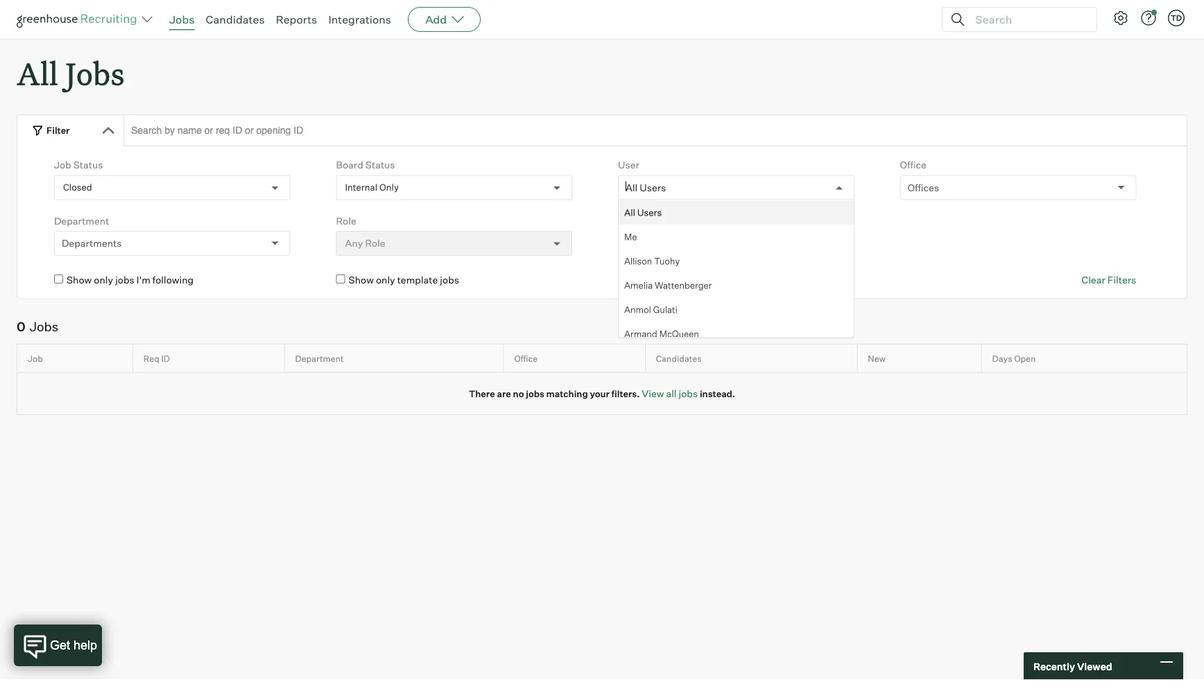 Task type: locate. For each thing, give the bounding box(es) containing it.
1 vertical spatial candidates
[[656, 353, 702, 364]]

add button
[[408, 7, 481, 32]]

Show only jobs I'm following checkbox
[[54, 275, 63, 284]]

user
[[618, 159, 639, 171]]

1 show from the left
[[67, 274, 92, 286]]

1 vertical spatial department
[[295, 353, 344, 364]]

users up custom field
[[640, 182, 666, 194]]

your
[[590, 388, 610, 399]]

1 vertical spatial jobs
[[65, 53, 125, 94]]

all users inside row group
[[624, 207, 662, 218]]

0 vertical spatial job
[[54, 159, 71, 171]]

candidates right jobs link
[[206, 12, 265, 26]]

field
[[656, 215, 678, 227]]

job up closed
[[54, 159, 71, 171]]

internal only
[[345, 182, 399, 193]]

0 vertical spatial office
[[900, 159, 927, 171]]

2 vertical spatial all
[[624, 207, 635, 218]]

status up closed
[[73, 159, 103, 171]]

1 horizontal spatial office
[[900, 159, 927, 171]]

0 horizontal spatial only
[[94, 274, 113, 286]]

0 vertical spatial all users
[[626, 182, 666, 194]]

jobs left i'm in the top left of the page
[[115, 274, 134, 286]]

show for show only jobs i'm following
[[67, 274, 92, 286]]

jobs
[[115, 274, 134, 286], [440, 274, 459, 286], [679, 388, 698, 400], [526, 388, 544, 399]]

1 horizontal spatial only
[[376, 274, 395, 286]]

add
[[425, 12, 447, 26]]

job for job status
[[54, 159, 71, 171]]

1 vertical spatial job
[[28, 353, 43, 364]]

all users down 'all users' option
[[624, 207, 662, 218]]

closed
[[63, 182, 92, 193]]

candidates down mcqueen
[[656, 353, 702, 364]]

show right show only template jobs checkbox
[[349, 274, 374, 286]]

1 vertical spatial office
[[514, 353, 538, 364]]

candidates
[[206, 12, 265, 26], [656, 353, 702, 364]]

only left template
[[376, 274, 395, 286]]

show only template jobs
[[349, 274, 459, 286]]

filter
[[46, 125, 70, 136]]

0 horizontal spatial department
[[54, 215, 109, 227]]

clear filters link
[[1082, 273, 1136, 287]]

all users down user
[[626, 182, 666, 194]]

job down the 0 jobs
[[28, 353, 43, 364]]

0 horizontal spatial show
[[67, 274, 92, 286]]

Show only template jobs checkbox
[[336, 275, 345, 284]]

0 horizontal spatial job
[[28, 353, 43, 364]]

armand
[[624, 328, 657, 339]]

recently
[[1034, 661, 1075, 673]]

2 status from the left
[[365, 159, 395, 171]]

all users
[[626, 182, 666, 194], [624, 207, 662, 218]]

0
[[17, 319, 25, 335]]

job for job
[[28, 353, 43, 364]]

configure image
[[1113, 10, 1129, 26]]

status
[[73, 159, 103, 171], [365, 159, 395, 171]]

only
[[94, 274, 113, 286], [376, 274, 395, 286]]

show only jobs i'm following
[[67, 274, 194, 286]]

internal
[[345, 182, 377, 193]]

are
[[497, 388, 511, 399]]

jobs inside there are no jobs matching your filters. view all jobs instead.
[[526, 388, 544, 399]]

1 horizontal spatial department
[[295, 353, 344, 364]]

candidates link
[[206, 12, 265, 26]]

filters
[[1108, 274, 1136, 286]]

department
[[54, 215, 109, 227], [295, 353, 344, 364]]

1 horizontal spatial candidates
[[656, 353, 702, 364]]

1 horizontal spatial job
[[54, 159, 71, 171]]

jobs for 0 jobs
[[30, 319, 58, 335]]

1 horizontal spatial show
[[349, 274, 374, 286]]

all down user
[[626, 182, 638, 194]]

2 only from the left
[[376, 274, 395, 286]]

1 vertical spatial all users
[[624, 207, 662, 218]]

i'm
[[137, 274, 150, 286]]

amelia
[[624, 280, 653, 291]]

0 vertical spatial users
[[640, 182, 666, 194]]

reports link
[[276, 12, 317, 26]]

office
[[900, 159, 927, 171], [514, 353, 538, 364]]

all up me on the top right of the page
[[624, 207, 635, 218]]

jobs left candidates link in the top left of the page
[[169, 12, 195, 26]]

users down 'all users' option
[[637, 207, 662, 218]]

1 only from the left
[[94, 274, 113, 286]]

jobs right "0"
[[30, 319, 58, 335]]

0 horizontal spatial office
[[514, 353, 538, 364]]

Search text field
[[972, 9, 1084, 29]]

1 horizontal spatial jobs
[[65, 53, 125, 94]]

board status
[[336, 159, 395, 171]]

amelia wattenberger
[[624, 280, 712, 291]]

there
[[469, 388, 495, 399]]

jobs down greenhouse recruiting image
[[65, 53, 125, 94]]

0 horizontal spatial status
[[73, 159, 103, 171]]

None field
[[626, 176, 629, 200]]

job
[[54, 159, 71, 171], [28, 353, 43, 364]]

only down departments
[[94, 274, 113, 286]]

tuohy
[[654, 255, 680, 266]]

2 vertical spatial jobs
[[30, 319, 58, 335]]

there are no jobs matching your filters. view all jobs instead.
[[469, 388, 735, 400]]

2 horizontal spatial jobs
[[169, 12, 195, 26]]

users
[[640, 182, 666, 194], [637, 207, 662, 218]]

gulati
[[653, 304, 678, 315]]

view all jobs link
[[642, 388, 698, 400]]

show
[[67, 274, 92, 286], [349, 274, 374, 286]]

jobs right the no
[[526, 388, 544, 399]]

row group
[[619, 200, 854, 680]]

1 status from the left
[[73, 159, 103, 171]]

all up filter at the top of page
[[17, 53, 58, 94]]

show for show only template jobs
[[349, 274, 374, 286]]

wattenberger
[[655, 280, 712, 291]]

me
[[624, 231, 637, 242]]

jobs
[[169, 12, 195, 26], [65, 53, 125, 94], [30, 319, 58, 335]]

office up offices
[[900, 159, 927, 171]]

0 horizontal spatial jobs
[[30, 319, 58, 335]]

jobs for all jobs
[[65, 53, 125, 94]]

office up the no
[[514, 353, 538, 364]]

2 show from the left
[[349, 274, 374, 286]]

all
[[17, 53, 58, 94], [626, 182, 638, 194], [624, 207, 635, 218]]

show right show only jobs i'm following option
[[67, 274, 92, 286]]

clear filters
[[1082, 274, 1136, 286]]

status up internal only
[[365, 159, 395, 171]]

0 vertical spatial department
[[54, 215, 109, 227]]

1 horizontal spatial status
[[365, 159, 395, 171]]

job status
[[54, 159, 103, 171]]

matching
[[546, 388, 588, 399]]

0 vertical spatial candidates
[[206, 12, 265, 26]]

integrations link
[[328, 12, 391, 26]]



Task type: vqa. For each thing, say whether or not it's contained in the screenshot.
Order
no



Task type: describe. For each thing, give the bounding box(es) containing it.
td button
[[1168, 10, 1185, 26]]

custom field
[[618, 215, 678, 227]]

greenhouse recruiting image
[[17, 11, 142, 28]]

jobs right template
[[440, 274, 459, 286]]

allison
[[624, 255, 652, 266]]

jobs link
[[169, 12, 195, 26]]

mcqueen
[[659, 328, 699, 339]]

td
[[1171, 13, 1182, 23]]

all users option
[[626, 182, 666, 194]]

instead.
[[700, 388, 735, 399]]

board
[[336, 159, 363, 171]]

only for template
[[376, 274, 395, 286]]

new
[[868, 353, 886, 364]]

open
[[1014, 353, 1036, 364]]

custom
[[618, 215, 654, 227]]

days
[[992, 353, 1012, 364]]

recently viewed
[[1034, 661, 1112, 673]]

days open
[[992, 353, 1036, 364]]

0 jobs
[[17, 319, 58, 335]]

id
[[161, 353, 170, 364]]

allison tuohy
[[624, 255, 680, 266]]

departments
[[62, 237, 122, 250]]

reports
[[276, 12, 317, 26]]

filters.
[[612, 388, 640, 399]]

no
[[513, 388, 524, 399]]

status for job status
[[73, 159, 103, 171]]

td button
[[1165, 7, 1188, 29]]

only
[[379, 182, 399, 193]]

all jobs
[[17, 53, 125, 94]]

anmol
[[624, 304, 651, 315]]

req id
[[143, 353, 170, 364]]

role
[[336, 215, 356, 227]]

Search by name or req ID or opening ID text field
[[123, 115, 1188, 146]]

integrations
[[328, 12, 391, 26]]

template
[[397, 274, 438, 286]]

view
[[642, 388, 664, 400]]

clear
[[1082, 274, 1106, 286]]

viewed
[[1077, 661, 1112, 673]]

following
[[153, 274, 194, 286]]

0 vertical spatial all
[[17, 53, 58, 94]]

only for jobs
[[94, 274, 113, 286]]

row group containing all users
[[619, 200, 854, 680]]

anmol gulati
[[624, 304, 678, 315]]

all
[[666, 388, 677, 400]]

1 vertical spatial all
[[626, 182, 638, 194]]

req
[[143, 353, 159, 364]]

jobs right all
[[679, 388, 698, 400]]

status for board status
[[365, 159, 395, 171]]

offices
[[908, 182, 939, 194]]

all inside row group
[[624, 207, 635, 218]]

1 vertical spatial users
[[637, 207, 662, 218]]

armand mcqueen
[[624, 328, 699, 339]]

0 horizontal spatial candidates
[[206, 12, 265, 26]]

0 vertical spatial jobs
[[169, 12, 195, 26]]



